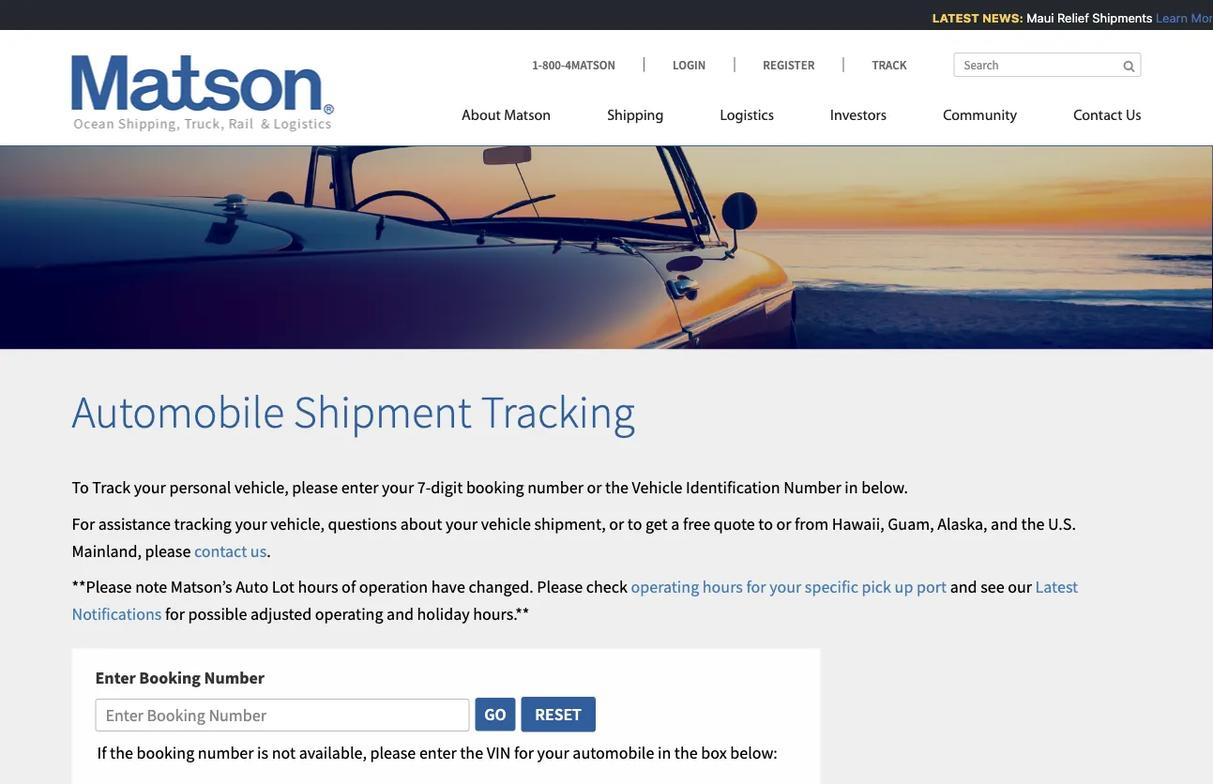 Task type: locate. For each thing, give the bounding box(es) containing it.
1 vertical spatial please
[[537, 577, 583, 598]]

shipments
[[1088, 11, 1148, 25]]

quote
[[714, 513, 755, 535]]

0 horizontal spatial please
[[537, 577, 583, 598]]

up
[[822, 11, 839, 25]]

1 vertical spatial operating
[[631, 577, 699, 598]]

1 vertical spatial number
[[204, 668, 265, 689]]

0 horizontal spatial operating
[[315, 604, 383, 625]]

in
[[845, 477, 858, 498], [658, 743, 671, 764]]

0 vertical spatial booking
[[466, 477, 524, 498]]

2 horizontal spatial or
[[777, 513, 792, 535]]

community
[[943, 108, 1017, 123]]

please left news:
[[937, 11, 974, 25]]

please
[[292, 477, 338, 498], [145, 540, 191, 562], [370, 743, 416, 764]]

1 vertical spatial adjusted
[[250, 604, 312, 625]]

to left get
[[628, 513, 642, 535]]

convertible car at beach during sunset. car shipping by matson to hawaii, alaska and guam. image
[[0, 116, 1213, 350]]

0 vertical spatial check
[[978, 11, 1012, 25]]

vehicle, right personal
[[235, 477, 289, 498]]

to
[[72, 477, 89, 498]]

vehicle,
[[235, 477, 289, 498], [271, 513, 325, 535]]

in left below.
[[845, 477, 858, 498]]

and right 'alaska,'
[[991, 513, 1018, 535]]

0 horizontal spatial booking
[[137, 743, 194, 764]]

off/picking
[[740, 11, 819, 25]]

adjusted down "lot"
[[250, 604, 312, 625]]

pick
[[862, 577, 892, 598]]

number
[[528, 477, 584, 498], [198, 743, 254, 764]]

0 horizontal spatial please
[[145, 540, 191, 562]]

matson
[[504, 108, 551, 123]]

0 horizontal spatial possible
[[188, 604, 247, 625]]

contact us link
[[1046, 99, 1142, 137]]

latest news: maui relief shipments learn more
[[928, 11, 1213, 25]]

0 vertical spatial track
[[872, 57, 907, 72]]

the left the u.s.
[[1022, 513, 1045, 535]]

track right to
[[92, 477, 131, 498]]

not
[[272, 743, 296, 764]]

possible up search search box
[[1034, 11, 1082, 25]]

or
[[587, 477, 602, 498], [609, 513, 624, 535], [777, 513, 792, 535]]

and left "see" at the right bottom of page
[[950, 577, 978, 598]]

contact
[[1074, 108, 1123, 123]]

booking
[[139, 668, 201, 689]]

up
[[895, 577, 914, 598]]

1 horizontal spatial booking
[[466, 477, 524, 498]]

None search field
[[954, 53, 1142, 77]]

to right the quote
[[759, 513, 773, 535]]

is
[[257, 743, 268, 764]]

of
[[342, 577, 356, 598]]

1 vertical spatial please
[[145, 540, 191, 562]]

your up us
[[235, 513, 267, 535]]

0 vertical spatial in
[[845, 477, 858, 498]]

login link
[[644, 57, 734, 72]]

learn more link
[[1151, 11, 1213, 25]]

track
[[872, 57, 907, 72], [92, 477, 131, 498]]

1 horizontal spatial to
[[759, 513, 773, 535]]

None button
[[520, 696, 597, 733], [474, 697, 517, 732], [520, 696, 597, 733], [474, 697, 517, 732]]

1 horizontal spatial adjusted
[[1085, 11, 1134, 25]]

0 horizontal spatial number
[[204, 668, 265, 689]]

maui
[[1022, 11, 1049, 25]]

get
[[646, 513, 668, 535]]

or left 'from'
[[777, 513, 792, 535]]

1 vertical spatial in
[[658, 743, 671, 764]]

matson's
[[171, 577, 232, 598]]

and
[[1195, 11, 1213, 25], [991, 513, 1018, 535], [950, 577, 978, 598], [387, 604, 414, 625]]

questions
[[328, 513, 397, 535]]

check
[[978, 11, 1012, 25], [586, 577, 628, 598]]

hours down the quote
[[703, 577, 743, 598]]

check left maui
[[978, 11, 1012, 25]]

box
[[701, 743, 727, 764]]

0 horizontal spatial in
[[658, 743, 671, 764]]

track down vehicle
[[872, 57, 907, 72]]

dropping off/picking up your vehicle please check for possible adjusted operating and
[[671, 11, 1213, 25]]

1 horizontal spatial please
[[937, 11, 974, 25]]

your
[[134, 477, 166, 498], [382, 477, 414, 498], [235, 513, 267, 535], [446, 513, 478, 535], [770, 577, 802, 598], [537, 743, 569, 764]]

number up enter booking number text field
[[204, 668, 265, 689]]

contact
[[194, 540, 247, 562]]

booking up vehicle
[[466, 477, 524, 498]]

automobile
[[72, 383, 284, 440]]

please up questions
[[292, 477, 338, 498]]

number up 'from'
[[784, 477, 842, 498]]

the
[[605, 477, 629, 498], [1022, 513, 1045, 535], [110, 743, 133, 764], [460, 743, 483, 764], [675, 743, 698, 764]]

hours
[[298, 577, 338, 598], [703, 577, 743, 598]]

in left box
[[658, 743, 671, 764]]

tracking
[[174, 513, 232, 535]]

booking right if
[[137, 743, 194, 764]]

1 horizontal spatial check
[[978, 11, 1012, 25]]

Enter Booking Number text field
[[95, 699, 469, 732]]

2 horizontal spatial operating
[[1137, 11, 1192, 25]]

0 vertical spatial enter
[[341, 477, 379, 498]]

1 vertical spatial track
[[92, 477, 131, 498]]

vehicle, for questions
[[271, 513, 325, 535]]

your right vin
[[537, 743, 569, 764]]

enter left vin
[[419, 743, 457, 764]]

automobile
[[573, 743, 654, 764]]

0 horizontal spatial track
[[92, 477, 131, 498]]

for down note
[[165, 604, 185, 625]]

automobile shipment tracking
[[72, 383, 635, 440]]

port
[[917, 577, 947, 598]]

hours left of
[[298, 577, 338, 598]]

1 vertical spatial vehicle,
[[271, 513, 325, 535]]

from
[[795, 513, 829, 535]]

vehicle, inside for assistance tracking your vehicle, questions about your vehicle shipment, or to get a free quote to or from hawaii, guam, alaska, and the u.s. mainland, please
[[271, 513, 325, 535]]

0 vertical spatial possible
[[1034, 11, 1082, 25]]

**please note matson's auto lot hours of operation have changed. please check operating hours for your specific pick up port and see our
[[72, 577, 1036, 598]]

check down for assistance tracking your vehicle, questions about your vehicle shipment, or to get a free quote to or from hawaii, guam, alaska, and the u.s. mainland, please
[[586, 577, 628, 598]]

1 horizontal spatial number
[[528, 477, 584, 498]]

2 to from the left
[[759, 513, 773, 535]]

4matson
[[565, 57, 616, 72]]

latest
[[928, 11, 975, 25]]

operating
[[1137, 11, 1192, 25], [631, 577, 699, 598], [315, 604, 383, 625]]

.
[[267, 540, 271, 562]]

changed.
[[469, 577, 534, 598]]

latest notifications
[[72, 577, 1078, 625]]

adjusted right relief
[[1085, 11, 1134, 25]]

1 horizontal spatial track
[[872, 57, 907, 72]]

0 vertical spatial number
[[528, 477, 584, 498]]

the left box
[[675, 743, 698, 764]]

your up assistance
[[134, 477, 166, 498]]

hawaii,
[[832, 513, 885, 535]]

1 horizontal spatial enter
[[419, 743, 457, 764]]

the left vin
[[460, 743, 483, 764]]

logistics
[[720, 108, 774, 123]]

2 horizontal spatial please
[[370, 743, 416, 764]]

register
[[763, 57, 815, 72]]

operating hours for your specific pick up port link
[[631, 577, 947, 598]]

please up note
[[145, 540, 191, 562]]

contact us .
[[194, 540, 271, 562]]

7-
[[417, 477, 431, 498]]

1 horizontal spatial number
[[784, 477, 842, 498]]

dropping
[[671, 11, 736, 25]]

booking
[[466, 477, 524, 498], [137, 743, 194, 764]]

learn
[[1151, 11, 1183, 25]]

1 vertical spatial number
[[198, 743, 254, 764]]

number up shipment,
[[528, 477, 584, 498]]

1 hours from the left
[[298, 577, 338, 598]]

1 horizontal spatial operating
[[631, 577, 699, 598]]

0 vertical spatial please
[[292, 477, 338, 498]]

and inside for assistance tracking your vehicle, questions about your vehicle shipment, or to get a free quote to or from hawaii, guam, alaska, and the u.s. mainland, please
[[991, 513, 1018, 535]]

0 horizontal spatial to
[[628, 513, 642, 535]]

and right learn on the right top of the page
[[1195, 11, 1213, 25]]

about matson link
[[462, 99, 579, 137]]

1 vertical spatial check
[[586, 577, 628, 598]]

1 horizontal spatial hours
[[703, 577, 743, 598]]

about
[[462, 108, 501, 123]]

relief
[[1053, 11, 1084, 25]]

your down digit on the bottom left
[[446, 513, 478, 535]]

possible down matson's at the bottom of the page
[[188, 604, 247, 625]]

investors
[[831, 108, 887, 123]]

0 horizontal spatial hours
[[298, 577, 338, 598]]

0 vertical spatial vehicle,
[[235, 477, 289, 498]]

1 to from the left
[[628, 513, 642, 535]]

or up shipment,
[[587, 477, 602, 498]]

number left is
[[198, 743, 254, 764]]

please right available,
[[370, 743, 416, 764]]

2 vertical spatial operating
[[315, 604, 383, 625]]

0 horizontal spatial number
[[198, 743, 254, 764]]

or left get
[[609, 513, 624, 535]]

register link
[[734, 57, 843, 72]]

digit
[[431, 477, 463, 498]]

2 vertical spatial please
[[370, 743, 416, 764]]

number
[[784, 477, 842, 498], [204, 668, 265, 689]]

enter up questions
[[341, 477, 379, 498]]

vehicle, up .
[[271, 513, 325, 535]]

blue matson logo with ocean, shipping, truck, rail and logistics written beneath it. image
[[72, 55, 335, 132]]

please down for assistance tracking your vehicle, questions about your vehicle shipment, or to get a free quote to or from hawaii, guam, alaska, and the u.s. mainland, please
[[537, 577, 583, 598]]

1 horizontal spatial possible
[[1034, 11, 1082, 25]]

0 horizontal spatial enter
[[341, 477, 379, 498]]

identification
[[686, 477, 781, 498]]



Task type: describe. For each thing, give the bounding box(es) containing it.
for down the quote
[[747, 577, 766, 598]]

more
[[1187, 11, 1213, 25]]

0 horizontal spatial or
[[587, 477, 602, 498]]

vehicle
[[481, 513, 531, 535]]

see
[[981, 577, 1005, 598]]

0 vertical spatial adjusted
[[1085, 11, 1134, 25]]

vehicle, for please
[[235, 477, 289, 498]]

investors link
[[802, 99, 915, 137]]

auto
[[236, 577, 269, 598]]

tracking
[[481, 383, 635, 440]]

note
[[135, 577, 167, 598]]

u.s.
[[1048, 513, 1076, 535]]

0 vertical spatial operating
[[1137, 11, 1192, 25]]

and down operation
[[387, 604, 414, 625]]

community link
[[915, 99, 1046, 137]]

to track your personal vehicle, please enter your 7-digit booking number or the vehicle identification number in below.
[[72, 477, 909, 498]]

contact us link
[[194, 540, 267, 562]]

for possible adjusted operating and holiday hours.**
[[162, 604, 530, 625]]

please inside for assistance tracking your vehicle, questions about your vehicle shipment, or to get a free quote to or from hawaii, guam, alaska, and the u.s. mainland, please
[[145, 540, 191, 562]]

the inside for assistance tracking your vehicle, questions about your vehicle shipment, or to get a free quote to or from hawaii, guam, alaska, and the u.s. mainland, please
[[1022, 513, 1045, 535]]

track link
[[843, 57, 907, 72]]

notifications
[[72, 604, 162, 625]]

vehicle
[[881, 11, 934, 25]]

vin
[[487, 743, 511, 764]]

1 vertical spatial possible
[[188, 604, 247, 625]]

enter booking number
[[95, 668, 265, 689]]

alaska,
[[938, 513, 988, 535]]

guam,
[[888, 513, 934, 535]]

the left "vehicle"
[[605, 477, 629, 498]]

a
[[671, 513, 680, 535]]

1-
[[532, 57, 542, 72]]

news:
[[978, 11, 1019, 25]]

free
[[683, 513, 711, 535]]

your left the specific
[[770, 577, 802, 598]]

for
[[72, 513, 95, 535]]

login
[[673, 57, 706, 72]]

1 vertical spatial booking
[[137, 743, 194, 764]]

about matson
[[462, 108, 551, 123]]

below:
[[730, 743, 778, 764]]

top menu navigation
[[462, 99, 1142, 137]]

our
[[1008, 577, 1032, 598]]

lot
[[272, 577, 295, 598]]

800-
[[542, 57, 565, 72]]

holiday
[[417, 604, 470, 625]]

1-800-4matson link
[[532, 57, 644, 72]]

1 vertical spatial enter
[[419, 743, 457, 764]]

shipment,
[[534, 513, 606, 535]]

shipment
[[293, 383, 472, 440]]

for assistance tracking your vehicle, questions about your vehicle shipment, or to get a free quote to or from hawaii, guam, alaska, and the u.s. mainland, please
[[72, 513, 1076, 562]]

for left relief
[[1015, 11, 1031, 25]]

personal
[[169, 477, 231, 498]]

operation
[[359, 577, 428, 598]]

below.
[[862, 477, 909, 498]]

the right if
[[110, 743, 133, 764]]

contact us
[[1074, 108, 1142, 123]]

vehicle
[[632, 477, 683, 498]]

mainland,
[[72, 540, 142, 562]]

if
[[97, 743, 107, 764]]

0 horizontal spatial check
[[586, 577, 628, 598]]

specific
[[805, 577, 859, 598]]

us
[[1126, 108, 1142, 123]]

1 horizontal spatial or
[[609, 513, 624, 535]]

us
[[250, 540, 267, 562]]

1 horizontal spatial please
[[292, 477, 338, 498]]

shipping
[[607, 108, 664, 123]]

0 vertical spatial number
[[784, 477, 842, 498]]

0 vertical spatial please
[[937, 11, 974, 25]]

2 hours from the left
[[703, 577, 743, 598]]

your left 7-
[[382, 477, 414, 498]]

1 horizontal spatial in
[[845, 477, 858, 498]]

latest notifications link
[[72, 577, 1078, 625]]

0 horizontal spatial adjusted
[[250, 604, 312, 625]]

**please
[[72, 577, 132, 598]]

shipping link
[[579, 99, 692, 137]]

latest
[[1036, 577, 1078, 598]]

for right vin
[[514, 743, 534, 764]]

search image
[[1124, 60, 1135, 72]]

about
[[400, 513, 442, 535]]

Search search field
[[954, 53, 1142, 77]]

logistics link
[[692, 99, 802, 137]]

enter
[[95, 668, 136, 689]]

available,
[[299, 743, 367, 764]]

if the booking number is not available, please enter the vin for your automobile in the box below:
[[97, 743, 778, 764]]

hours.**
[[473, 604, 530, 625]]

your
[[842, 11, 878, 25]]

1-800-4matson
[[532, 57, 616, 72]]

assistance
[[98, 513, 171, 535]]



Task type: vqa. For each thing, say whether or not it's contained in the screenshot.
alaska
no



